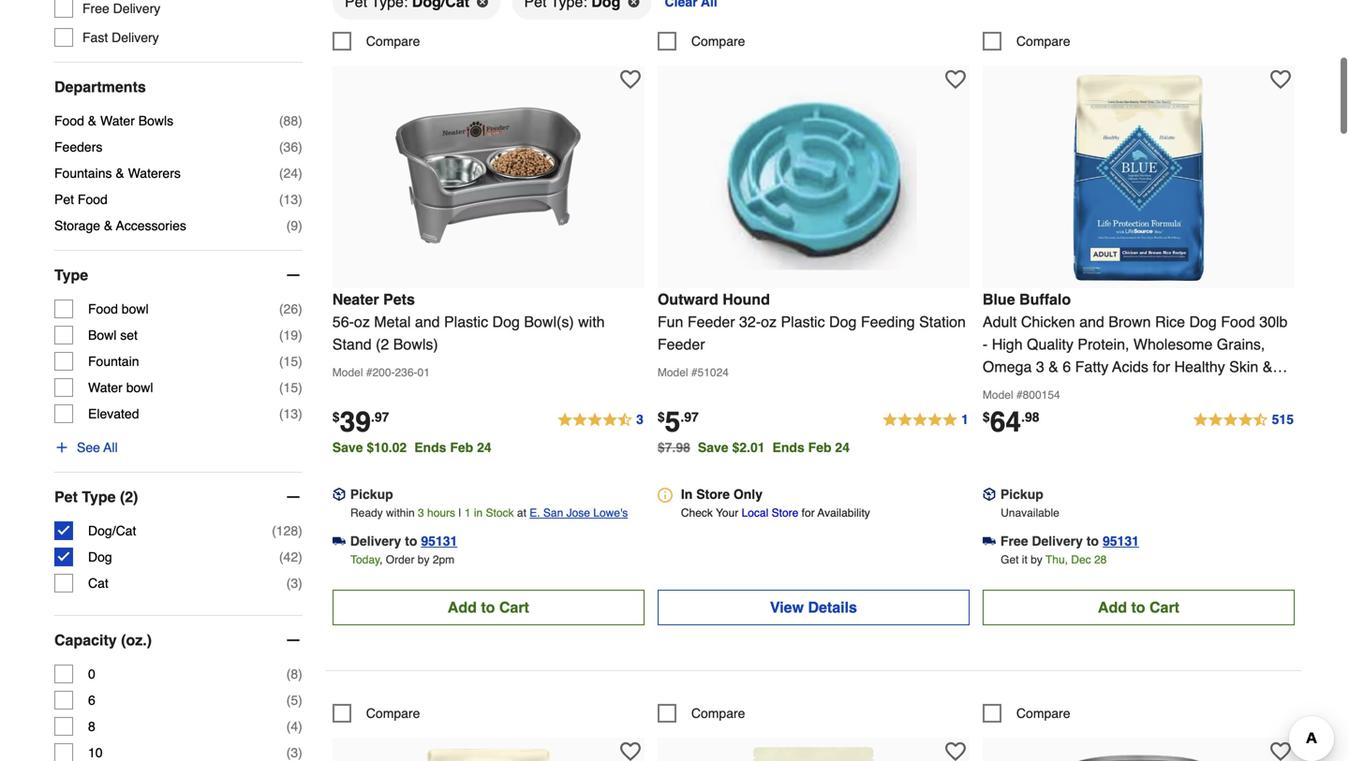 Task type: describe. For each thing, give the bounding box(es) containing it.
5005451273 element
[[983, 704, 1070, 723]]

delivery for fast delivery
[[112, 30, 159, 45]]

& for waterers
[[116, 166, 124, 181]]

fatty
[[1075, 358, 1109, 376]]

36
[[283, 140, 298, 155]]

pickup for delivery
[[350, 487, 393, 502]]

hound
[[723, 291, 770, 308]]

51024
[[698, 366, 729, 379]]

) for 10
[[298, 746, 302, 761]]

pickup image for delivery
[[332, 488, 346, 501]]

dec
[[1071, 554, 1091, 567]]

( 42 )
[[279, 550, 302, 565]]

( 15 ) for water bowl
[[279, 380, 302, 395]]

( 9 )
[[286, 218, 302, 233]]

and inside blue buffalo adult chicken and brown rice dog food 30lb - high quality protein, wholesome grains, omega 3 & 6 fatty acids for healthy skin & coat model # 800154
[[1079, 313, 1104, 331]]

3 left the hours
[[418, 507, 424, 520]]

236-
[[395, 366, 417, 379]]

bowls)
[[393, 336, 438, 353]]

5 for ( 5 )
[[291, 693, 298, 708]]

( for 0
[[286, 667, 291, 682]]

fast
[[82, 30, 108, 45]]

minus image for type
[[284, 266, 302, 285]]

515 button
[[1192, 409, 1295, 432]]

dog up cat
[[88, 550, 112, 565]]

( 13 ) for elevated
[[279, 407, 302, 422]]

1 vertical spatial water
[[88, 380, 123, 395]]

departments element
[[54, 78, 302, 97]]

plastic for oz
[[781, 313, 825, 331]]

( for feeders
[[279, 140, 283, 155]]

was price $7.98 element
[[658, 436, 698, 455]]

) for dog/cat
[[298, 524, 302, 539]]

& for accessories
[[104, 218, 113, 233]]

blue buffalo  homestyle recipes chicken dog 12.5oz | adult dog food with real chicken | high protein & energy | pet food for lean muscle mass image
[[1036, 748, 1242, 762]]

feeders
[[54, 140, 102, 155]]

elevated
[[88, 407, 139, 422]]

30lb
[[1259, 313, 1288, 331]]

waterers
[[128, 166, 181, 181]]

$ 64 .98
[[983, 406, 1040, 438]]

bowl for water bowl
[[126, 380, 153, 395]]

-
[[983, 336, 988, 353]]

0 vertical spatial store
[[696, 487, 730, 502]]

omega
[[983, 358, 1032, 376]]

compare for 5005451273 element
[[1016, 706, 1070, 721]]

2 save from the left
[[698, 440, 729, 455]]

close circle filled image
[[628, 0, 639, 7]]

# for feeder
[[691, 366, 698, 379]]

protein,
[[1078, 336, 1129, 353]]

model for fun feeder 32-oz plastic dog feeding station feeder
[[658, 366, 688, 379]]

save $10.02 ends feb 24
[[332, 440, 492, 455]]

get it by thu, dec 28
[[1001, 554, 1107, 567]]

1 vertical spatial 8
[[88, 720, 95, 735]]

actual price $39.97 element
[[332, 406, 389, 438]]

high
[[992, 336, 1023, 353]]

and inside neater pets 56-oz metal and plastic dog bowl(s) with stand (2 bowls)
[[415, 313, 440, 331]]

2 add to cart from the left
[[1098, 599, 1180, 616]]

cat
[[88, 576, 108, 591]]

95131 button for free delivery to 95131
[[1103, 532, 1139, 551]]

local store link
[[742, 507, 798, 520]]

$7.98 save $2.01 ends feb 24
[[658, 440, 850, 455]]

( 88 )
[[279, 113, 302, 128]]

only
[[733, 487, 763, 502]]

savings save $10.02 element
[[332, 440, 499, 455]]

neater pets 56-oz metal and plastic dog bowl(s) with stand (2 bowls) image
[[385, 75, 591, 281]]

in store only check your local store for availability
[[681, 487, 870, 520]]

bowls
[[138, 113, 173, 128]]

outward hound fun feeder 32-oz plastic dog feeding station feeder
[[658, 291, 966, 353]]

10
[[88, 746, 103, 761]]

( for cat
[[286, 576, 291, 591]]

.97 for 5
[[680, 410, 699, 425]]

compare for "5005375029" element
[[1016, 34, 1070, 49]]

dog for bowl(s)
[[492, 313, 520, 331]]

view details
[[770, 599, 857, 616]]

& for water
[[88, 113, 97, 128]]

) for feeders
[[298, 140, 302, 155]]

view details link
[[658, 590, 970, 626]]

( for food & water bowls
[[279, 113, 283, 128]]

0 vertical spatial feeder
[[688, 313, 735, 331]]

oz inside outward hound fun feeder 32-oz plastic dog feeding station feeder
[[761, 313, 777, 331]]

model inside blue buffalo adult chicken and brown rice dog food 30lb - high quality protein, wholesome grains, omega 3 & 6 fatty acids for healthy skin & coat model # 800154
[[983, 389, 1013, 402]]

ready
[[350, 507, 383, 520]]

5005373979 element
[[332, 704, 420, 723]]

it
[[1022, 554, 1028, 567]]

( 36 )
[[279, 140, 302, 155]]

local
[[742, 507, 768, 520]]

$10.02
[[367, 440, 407, 455]]

(2
[[376, 336, 389, 353]]

get
[[1001, 554, 1019, 567]]

) for 6
[[298, 693, 302, 708]]

actual price $5.97 element
[[658, 406, 699, 438]]

view
[[770, 599, 804, 616]]

( for food bowl
[[279, 302, 283, 317]]

13 for pet food
[[283, 192, 298, 207]]

2 horizontal spatial 24
[[835, 440, 850, 455]]

4.5 stars image for 39
[[557, 409, 644, 432]]

free for free delivery to 95131
[[1001, 534, 1028, 549]]

minus image
[[284, 632, 302, 650]]

( 3 ) for 10
[[286, 746, 302, 761]]

skin
[[1229, 358, 1259, 376]]

dog for food
[[1189, 313, 1217, 331]]

$ for 39
[[332, 410, 340, 425]]

3 button
[[557, 409, 644, 432]]

san
[[543, 507, 563, 520]]

plus image
[[54, 440, 69, 455]]

& down quality
[[1049, 358, 1059, 376]]

5014515307 element
[[658, 32, 745, 50]]

your
[[716, 507, 738, 520]]

lowe's
[[593, 507, 628, 520]]

outward
[[658, 291, 718, 308]]

dog for feeding
[[829, 313, 857, 331]]

42
[[283, 550, 298, 565]]

model # 200-236-01
[[332, 366, 430, 379]]

( for 10
[[286, 746, 291, 761]]

3 inside 4.5 stars "image"
[[636, 412, 644, 427]]

free for free delivery
[[82, 1, 109, 16]]

delivery for free delivery
[[113, 1, 160, 16]]

15 for water bowl
[[283, 380, 298, 395]]

today
[[350, 554, 380, 567]]

see all button
[[54, 439, 118, 457]]

for inside blue buffalo adult chicken and brown rice dog food 30lb - high quality protein, wholesome grains, omega 3 & 6 fatty acids for healthy skin & coat model # 800154
[[1153, 358, 1170, 376]]

95131 button for delivery to 95131
[[421, 532, 458, 551]]

) for dog
[[298, 550, 302, 565]]

pickup image for free
[[983, 488, 996, 501]]

rice
[[1155, 313, 1185, 331]]

ends feb 24 element for save $2.01
[[772, 440, 857, 455]]

stand
[[332, 336, 372, 353]]

quality
[[1027, 336, 1074, 353]]

cart for 2nd add to cart button from right
[[499, 599, 529, 616]]

buffalo
[[1019, 291, 1071, 308]]

truck filled image for free
[[983, 535, 996, 548]]

$ 39 .97
[[332, 406, 389, 438]]

hours
[[427, 507, 455, 520]]

fast delivery
[[82, 30, 159, 45]]

3 inside blue buffalo adult chicken and brown rice dog food 30lb - high quality protein, wholesome grains, omega 3 & 6 fatty acids for healthy skin & coat model # 800154
[[1036, 358, 1044, 376]]

1 save from the left
[[332, 440, 363, 455]]

64
[[990, 406, 1021, 438]]

within
[[386, 507, 415, 520]]

neater pets 56-oz metal and plastic dog bowl(s) with stand (2 bowls)
[[332, 291, 605, 353]]

) for cat
[[298, 576, 302, 591]]

pet for pet food
[[54, 192, 74, 207]]

plastic for and
[[444, 313, 488, 331]]

departments
[[54, 78, 146, 96]]

pickup for free
[[1001, 487, 1044, 502]]

see all
[[77, 440, 118, 455]]

compare for "5014538305" element
[[366, 34, 420, 49]]

blue buffalo adult chicken and brown rice dog food 30lb - high quality protein, wholesome grains, omega 3 & 6 fatty acids for healthy skin & coat model # 800154
[[983, 291, 1288, 402]]

neater
[[332, 291, 379, 308]]

blue buffalo  adult chicken and brown rice dog food 15lb - premium quality, natural ingredients, enhanced with vitamins and minerals image
[[385, 748, 591, 762]]

pets
[[383, 291, 415, 308]]

5 for $ 5 .97
[[665, 406, 680, 438]]

free delivery to 95131
[[1001, 534, 1139, 549]]

( 8 )
[[286, 667, 302, 682]]

actual price $64.98 element
[[983, 406, 1040, 438]]



Task type: locate. For each thing, give the bounding box(es) containing it.
0 horizontal spatial 95131
[[421, 534, 458, 549]]

3 down '42'
[[291, 576, 298, 591]]

compare inside 5005374465 element
[[691, 706, 745, 721]]

) for fountains & waterers
[[298, 166, 302, 181]]

1 vertical spatial ( 13 )
[[279, 407, 302, 422]]

1 pet from the top
[[54, 192, 74, 207]]

3 left "$ 5 .97"
[[636, 412, 644, 427]]

free delivery
[[82, 1, 160, 16]]

1 truck filled image from the left
[[332, 535, 346, 548]]

1 vertical spatial 13
[[283, 407, 298, 422]]

515
[[1272, 412, 1294, 427]]

type inside button
[[54, 267, 88, 284]]

1 horizontal spatial and
[[1079, 313, 1104, 331]]

3 down quality
[[1036, 358, 1044, 376]]

1 add to cart button from the left
[[332, 590, 644, 626]]

) for bowl set
[[298, 328, 302, 343]]

1 horizontal spatial cart
[[1150, 599, 1180, 616]]

0 horizontal spatial plastic
[[444, 313, 488, 331]]

2 by from the left
[[1031, 554, 1043, 567]]

feeder down the fun
[[658, 336, 705, 353]]

pet food
[[54, 192, 108, 207]]

2 horizontal spatial $
[[983, 410, 990, 425]]

1 inside 5 stars image
[[961, 412, 969, 427]]

oz
[[354, 313, 370, 331], [761, 313, 777, 331]]

blue buffalo  chicken and brown rice puppy 30lb | real meat first | high quality protein | dha and ara | pet food for puppy dogs image
[[711, 748, 917, 762]]

healthy
[[1174, 358, 1225, 376]]

capacity (oz.)
[[54, 632, 152, 649]]

( 15 )
[[279, 354, 302, 369], [279, 380, 302, 395]]

$ inside "$ 5 .97"
[[658, 410, 665, 425]]

all
[[103, 440, 118, 455]]

2 ( 3 ) from the top
[[286, 746, 302, 761]]

) for food & water bowls
[[298, 113, 302, 128]]

0 vertical spatial for
[[1153, 358, 1170, 376]]

# right coat
[[1016, 389, 1023, 402]]

1 horizontal spatial 1
[[961, 412, 969, 427]]

1 vertical spatial bowl
[[126, 380, 153, 395]]

1 horizontal spatial 95131 button
[[1103, 532, 1139, 551]]

0 horizontal spatial model
[[332, 366, 363, 379]]

1 horizontal spatial plastic
[[781, 313, 825, 331]]

2 and from the left
[[1079, 313, 1104, 331]]

) down 4
[[298, 746, 302, 761]]

dog left feeding
[[829, 313, 857, 331]]

1 vertical spatial for
[[802, 507, 815, 520]]

) left 39 at the bottom
[[298, 407, 302, 422]]

17 ) from the top
[[298, 746, 302, 761]]

1 horizontal spatial feb
[[808, 440, 832, 455]]

pet type (2)
[[54, 489, 138, 506]]

) down 19
[[298, 354, 302, 369]]

13 down ( 24 )
[[283, 192, 298, 207]]

2pm
[[433, 554, 455, 567]]

8 up 10
[[88, 720, 95, 735]]

56-
[[332, 313, 354, 331]]

13
[[283, 192, 298, 207], [283, 407, 298, 422]]

( 13 ) for pet food
[[279, 192, 302, 207]]

truck filled image
[[332, 535, 346, 548], [983, 535, 996, 548]]

feb up | on the bottom left
[[450, 440, 473, 455]]

) for pet food
[[298, 192, 302, 207]]

store right local
[[772, 507, 798, 520]]

2 truck filled image from the left
[[983, 535, 996, 548]]

1 vertical spatial free
[[1001, 534, 1028, 549]]

0 horizontal spatial $
[[332, 410, 340, 425]]

1 vertical spatial store
[[772, 507, 798, 520]]

) for elevated
[[298, 407, 302, 422]]

5 stars image
[[882, 409, 970, 432]]

0 horizontal spatial 8
[[88, 720, 95, 735]]

0 horizontal spatial cart
[[499, 599, 529, 616]]

food up 'feeders'
[[54, 113, 84, 128]]

2 15 from the top
[[283, 380, 298, 395]]

1 feb from the left
[[450, 440, 473, 455]]

oz down neater
[[354, 313, 370, 331]]

compare inside 5014515307 element
[[691, 34, 745, 49]]

2 horizontal spatial #
[[1016, 389, 1023, 402]]

15 for fountain
[[283, 354, 298, 369]]

) down ( 24 )
[[298, 218, 302, 233]]

1 ends feb 24 element from the left
[[414, 440, 499, 455]]

.97
[[371, 410, 389, 425], [680, 410, 699, 425]]

0 horizontal spatial and
[[415, 313, 440, 331]]

plastic right metal on the left
[[444, 313, 488, 331]]

.97 up $10.02 in the left of the page
[[371, 410, 389, 425]]

0 horizontal spatial #
[[366, 366, 372, 379]]

unavailable
[[1001, 507, 1059, 520]]

type
[[54, 267, 88, 284], [82, 489, 116, 506]]

2 .97 from the left
[[680, 410, 699, 425]]

0 horizontal spatial 1
[[465, 507, 471, 520]]

minus image up the 26
[[284, 266, 302, 285]]

in
[[474, 507, 483, 520]]

# inside blue buffalo adult chicken and brown rice dog food 30lb - high quality protein, wholesome grains, omega 3 & 6 fatty acids for healthy skin & coat model # 800154
[[1016, 389, 1023, 402]]

pet down plus icon
[[54, 489, 78, 506]]

water down departments
[[100, 113, 135, 128]]

2 pet from the top
[[54, 489, 78, 506]]

13 for elevated
[[283, 407, 298, 422]]

and up 'protein,'
[[1079, 313, 1104, 331]]

food inside blue buffalo adult chicken and brown rice dog food 30lb - high quality protein, wholesome grains, omega 3 & 6 fatty acids for healthy skin & coat model # 800154
[[1221, 313, 1255, 331]]

0 vertical spatial pet
[[54, 192, 74, 207]]

0 vertical spatial ( 13 )
[[279, 192, 302, 207]]

0 vertical spatial ( 15 )
[[279, 354, 302, 369]]

3 $ from the left
[[983, 410, 990, 425]]

& right the storage at left
[[104, 218, 113, 233]]

5
[[665, 406, 680, 438], [291, 693, 298, 708]]

32-
[[739, 313, 761, 331]]

1 vertical spatial 15
[[283, 380, 298, 395]]

( 15 ) down ( 19 )
[[279, 380, 302, 395]]

pickup up ready
[[350, 487, 393, 502]]

$ down coat
[[983, 410, 990, 425]]

list box
[[332, 0, 1295, 32]]

2 add to cart button from the left
[[983, 590, 1295, 626]]

( 3 ) down 4
[[286, 746, 302, 761]]

10 ) from the top
[[298, 407, 302, 422]]

0 vertical spatial 5
[[665, 406, 680, 438]]

0 horizontal spatial 95131 button
[[421, 532, 458, 551]]

6 left fatty
[[1063, 358, 1071, 376]]

( for fountain
[[279, 354, 283, 369]]

( for dog
[[279, 550, 283, 565]]

8
[[291, 667, 298, 682], [88, 720, 95, 735]]

$ inside the $ 39 .97
[[332, 410, 340, 425]]

1 13 from the top
[[283, 192, 298, 207]]

blue
[[983, 291, 1015, 308]]

compare inside 5005451273 element
[[1016, 706, 1070, 721]]

1 add from the left
[[448, 599, 477, 616]]

1 vertical spatial ( 15 )
[[279, 380, 302, 395]]

model down stand
[[332, 366, 363, 379]]

add to cart
[[448, 599, 529, 616], [1098, 599, 1180, 616]]

0 horizontal spatial for
[[802, 507, 815, 520]]

1 horizontal spatial 8
[[291, 667, 298, 682]]

5005374465 element
[[658, 704, 745, 723]]

add to cart down '28'
[[1098, 599, 1180, 616]]

e.
[[530, 507, 540, 520]]

heart outline image
[[620, 69, 641, 90], [945, 69, 966, 90], [1270, 69, 1291, 90], [620, 742, 641, 762], [945, 742, 966, 762], [1270, 742, 1291, 762]]

delivery down free delivery
[[112, 30, 159, 45]]

15 down ( 19 )
[[283, 380, 298, 395]]

1 horizontal spatial save
[[698, 440, 729, 455]]

1 by from the left
[[418, 554, 430, 567]]

1 ( 13 ) from the top
[[279, 192, 302, 207]]

2 95131 from the left
[[1103, 534, 1139, 549]]

2 95131 button from the left
[[1103, 532, 1139, 551]]

15 down 19
[[283, 354, 298, 369]]

# for stand
[[366, 366, 372, 379]]

1 pickup image from the left
[[332, 488, 346, 501]]

0 horizontal spatial add to cart
[[448, 599, 529, 616]]

# up "$ 5 .97"
[[691, 366, 698, 379]]

6 down 0 at the bottom of the page
[[88, 693, 95, 708]]

0 horizontal spatial ends feb 24 element
[[414, 440, 499, 455]]

delivery up the thu,
[[1032, 534, 1083, 549]]

( 5 )
[[286, 693, 302, 708]]

at
[[517, 507, 526, 520]]

1 vertical spatial feeder
[[658, 336, 705, 353]]

availability
[[818, 507, 870, 520]]

0 horizontal spatial save
[[332, 440, 363, 455]]

8 ) from the top
[[298, 354, 302, 369]]

add to cart button
[[332, 590, 644, 626], [983, 590, 1295, 626]]

4.5 stars image containing 515
[[1192, 409, 1295, 432]]

plastic right 32-
[[781, 313, 825, 331]]

0 vertical spatial 13
[[283, 192, 298, 207]]

model for 56-oz metal and plastic dog bowl(s) with stand (2 bowls)
[[332, 366, 363, 379]]

1 4.5 stars image from the left
[[557, 409, 644, 432]]

$ for 64
[[983, 410, 990, 425]]

minus image for pet type
[[284, 488, 302, 507]]

&
[[88, 113, 97, 128], [116, 166, 124, 181], [104, 218, 113, 233], [1049, 358, 1059, 376], [1263, 358, 1273, 376]]

) for 8
[[298, 720, 302, 735]]

with
[[578, 313, 605, 331]]

0 vertical spatial free
[[82, 1, 109, 16]]

0 vertical spatial water
[[100, 113, 135, 128]]

feb up availability
[[808, 440, 832, 455]]

& left waterers
[[116, 166, 124, 181]]

jose
[[566, 507, 590, 520]]

( for water bowl
[[279, 380, 283, 395]]

0 vertical spatial 15
[[283, 354, 298, 369]]

( for storage & accessories
[[286, 218, 291, 233]]

$ down model # 200-236-01
[[332, 410, 340, 425]]

3 down 4
[[291, 746, 298, 761]]

1 horizontal spatial for
[[1153, 358, 1170, 376]]

1 plastic from the left
[[444, 313, 488, 331]]

bowl for food bowl
[[122, 302, 149, 317]]

24 up ready within 3 hours | 1 in stock at e. san jose lowe's
[[477, 440, 492, 455]]

13 left 39 at the bottom
[[283, 407, 298, 422]]

0 horizontal spatial oz
[[354, 313, 370, 331]]

( for 8
[[286, 720, 291, 735]]

0 vertical spatial minus image
[[284, 266, 302, 285]]

$ for 5
[[658, 410, 665, 425]]

9 ) from the top
[[298, 380, 302, 395]]

( 15 ) for fountain
[[279, 354, 302, 369]]

brown
[[1109, 313, 1151, 331]]

) up '42'
[[298, 524, 302, 539]]

wholesome
[[1134, 336, 1213, 353]]

dog inside neater pets 56-oz metal and plastic dog bowl(s) with stand (2 bowls)
[[492, 313, 520, 331]]

) down '( 36 )'
[[298, 166, 302, 181]]

1 button
[[882, 409, 970, 432]]

) for fountain
[[298, 354, 302, 369]]

4.5 stars image for 64
[[1192, 409, 1295, 432]]

( for fountains & waterers
[[279, 166, 283, 181]]

1 vertical spatial ( 3 )
[[286, 746, 302, 761]]

2 minus image from the top
[[284, 488, 302, 507]]

$ 5 .97
[[658, 406, 699, 438]]

200-
[[372, 366, 395, 379]]

( 15 ) down 19
[[279, 354, 302, 369]]

7 ) from the top
[[298, 328, 302, 343]]

feeder down outward
[[688, 313, 735, 331]]

1 and from the left
[[415, 313, 440, 331]]

1 horizontal spatial add to cart
[[1098, 599, 1180, 616]]

food
[[54, 113, 84, 128], [78, 192, 108, 207], [88, 302, 118, 317], [1221, 313, 1255, 331]]

) down '42'
[[298, 576, 302, 591]]

pickup image
[[332, 488, 346, 501], [983, 488, 996, 501]]

2 ends from the left
[[772, 440, 805, 455]]

1 horizontal spatial #
[[691, 366, 698, 379]]

ends feb 24 element right $2.01
[[772, 440, 857, 455]]

store up your
[[696, 487, 730, 502]]

0 horizontal spatial add to cart button
[[332, 590, 644, 626]]

) up ( 19 )
[[298, 302, 302, 317]]

$ up was price $7.98 element
[[658, 410, 665, 425]]

feeding
[[861, 313, 915, 331]]

plastic inside neater pets 56-oz metal and plastic dog bowl(s) with stand (2 bowls)
[[444, 313, 488, 331]]

) for 0
[[298, 667, 302, 682]]

(oz.)
[[121, 632, 152, 649]]

1 horizontal spatial free
[[1001, 534, 1028, 549]]

4.5 stars image
[[557, 409, 644, 432], [1192, 409, 1295, 432]]

1 add to cart from the left
[[448, 599, 529, 616]]

) for water bowl
[[298, 380, 302, 395]]

1
[[961, 412, 969, 427], [465, 507, 471, 520]]

.98
[[1021, 410, 1040, 425]]

1 horizontal spatial .97
[[680, 410, 699, 425]]

ends feb 24 element up | on the bottom left
[[414, 440, 499, 455]]

1 15 from the top
[[283, 354, 298, 369]]

free up get
[[1001, 534, 1028, 549]]

bowl up "set"
[[122, 302, 149, 317]]

save left $2.01
[[698, 440, 729, 455]]

) down ( 5 )
[[298, 720, 302, 735]]

metal
[[374, 313, 411, 331]]

fountains & waterers
[[54, 166, 181, 181]]

1 horizontal spatial pickup image
[[983, 488, 996, 501]]

ready within 3 hours | 1 in stock at e. san jose lowe's
[[350, 507, 628, 520]]

$7.98
[[658, 440, 690, 455]]

13 ) from the top
[[298, 576, 302, 591]]

95131 button up '28'
[[1103, 532, 1139, 551]]

add for second add to cart button from left
[[1098, 599, 1127, 616]]

1 minus image from the top
[[284, 266, 302, 285]]

0 vertical spatial 6
[[1063, 358, 1071, 376]]

1 vertical spatial minus image
[[284, 488, 302, 507]]

compare for 5014515307 element
[[691, 34, 745, 49]]

for down the wholesome at the top of the page
[[1153, 358, 1170, 376]]

0 horizontal spatial add
[[448, 599, 477, 616]]

savings save $2.01 element
[[698, 440, 857, 455]]

save down 39 at the bottom
[[332, 440, 363, 455]]

1 95131 from the left
[[421, 534, 458, 549]]

add down '28'
[[1098, 599, 1127, 616]]

1 horizontal spatial pickup
[[1001, 487, 1044, 502]]

0 horizontal spatial 5
[[291, 693, 298, 708]]

.97 up was price $7.98 element
[[680, 410, 699, 425]]

0 horizontal spatial 4.5 stars image
[[557, 409, 644, 432]]

dog inside outward hound fun feeder 32-oz plastic dog feeding station feeder
[[829, 313, 857, 331]]

5005375029 element
[[983, 32, 1070, 50]]

( for 6
[[286, 693, 291, 708]]

6 inside blue buffalo adult chicken and brown rice dog food 30lb - high quality protein, wholesome grains, omega 3 & 6 fatty acids for healthy skin & coat model # 800154
[[1063, 358, 1071, 376]]

ends feb 24 element
[[414, 440, 499, 455], [772, 440, 857, 455]]

delivery for free delivery to 95131
[[1032, 534, 1083, 549]]

add to cart button down '28'
[[983, 590, 1295, 626]]

1 pickup from the left
[[350, 487, 393, 502]]

,
[[380, 554, 383, 567]]

plastic inside outward hound fun feeder 32-oz plastic dog feeding station feeder
[[781, 313, 825, 331]]

1 vertical spatial type
[[82, 489, 116, 506]]

1 horizontal spatial ends feb 24 element
[[772, 440, 857, 455]]

0 horizontal spatial pickup image
[[332, 488, 346, 501]]

2 cart from the left
[[1150, 599, 1180, 616]]

1 horizontal spatial add
[[1098, 599, 1127, 616]]

5 down ( 8 )
[[291, 693, 298, 708]]

) up 9 at the top of the page
[[298, 192, 302, 207]]

( 3 ) for cat
[[286, 576, 302, 591]]

delivery up ,
[[350, 534, 401, 549]]

(2)
[[120, 489, 138, 506]]

2 ( 13 ) from the top
[[279, 407, 302, 422]]

2 oz from the left
[[761, 313, 777, 331]]

5014538305 element
[[332, 32, 420, 50]]

0 horizontal spatial truck filled image
[[332, 535, 346, 548]]

adult
[[983, 313, 1017, 331]]

pet
[[54, 192, 74, 207], [54, 489, 78, 506]]

11 ) from the top
[[298, 524, 302, 539]]

outward hound fun feeder 32-oz plastic dog feeding station feeder image
[[711, 75, 917, 281]]

acids
[[1112, 358, 1149, 376]]

food & water bowls
[[54, 113, 173, 128]]

truck filled image for delivery
[[332, 535, 346, 548]]

) up '( 36 )'
[[298, 113, 302, 128]]

0 vertical spatial bowl
[[122, 302, 149, 317]]

by left 2pm
[[418, 554, 430, 567]]

set
[[120, 328, 138, 343]]

add for 2nd add to cart button from right
[[448, 599, 477, 616]]

model up 64
[[983, 389, 1013, 402]]

0 vertical spatial 1
[[961, 412, 969, 427]]

coat
[[983, 381, 1014, 398]]

pickup up unavailable
[[1001, 487, 1044, 502]]

( 24 )
[[279, 166, 302, 181]]

1 horizontal spatial oz
[[761, 313, 777, 331]]

1 ) from the top
[[298, 113, 302, 128]]

39
[[340, 406, 371, 438]]

cart
[[499, 599, 529, 616], [1150, 599, 1180, 616]]

0 horizontal spatial store
[[696, 487, 730, 502]]

1 vertical spatial 5
[[291, 693, 298, 708]]

.97 inside "$ 5 .97"
[[680, 410, 699, 425]]

|
[[459, 507, 461, 520]]

) down ( 19 )
[[298, 380, 302, 395]]

type left "(2)"
[[82, 489, 116, 506]]

0 horizontal spatial free
[[82, 1, 109, 16]]

0 horizontal spatial ends
[[414, 440, 446, 455]]

add to cart down 2pm
[[448, 599, 529, 616]]

1 horizontal spatial add to cart button
[[983, 590, 1295, 626]]

2 4.5 stars image from the left
[[1192, 409, 1295, 432]]

1 .97 from the left
[[371, 410, 389, 425]]

( 3 ) down '42'
[[286, 576, 302, 591]]

oz inside neater pets 56-oz metal and plastic dog bowl(s) with stand (2 bowls)
[[354, 313, 370, 331]]

0 horizontal spatial 6
[[88, 693, 95, 708]]

1 left 64
[[961, 412, 969, 427]]

1 horizontal spatial $
[[658, 410, 665, 425]]

# down stand
[[366, 366, 372, 379]]

1 ( 15 ) from the top
[[279, 354, 302, 369]]

free up fast
[[82, 1, 109, 16]]

2 ( 15 ) from the top
[[279, 380, 302, 395]]

( for elevated
[[279, 407, 283, 422]]

95131 up '28'
[[1103, 534, 1139, 549]]

24 up availability
[[835, 440, 850, 455]]

1 cart from the left
[[499, 599, 529, 616]]

1 horizontal spatial truck filled image
[[983, 535, 996, 548]]

ends feb 24 element for save $10.02
[[414, 440, 499, 455]]

1 horizontal spatial 5
[[665, 406, 680, 438]]

food bowl
[[88, 302, 149, 317]]

compare for 5005373979 element
[[366, 706, 420, 721]]

5 ) from the top
[[298, 218, 302, 233]]

2 pickup from the left
[[1001, 487, 1044, 502]]

for inside in store only check your local store for availability
[[802, 507, 815, 520]]

delivery to 95131
[[350, 534, 458, 549]]

check
[[681, 507, 713, 520]]

95131 button up 2pm
[[421, 532, 458, 551]]

2 horizontal spatial model
[[983, 389, 1013, 402]]

and up the bowls)
[[415, 313, 440, 331]]

( 13 ) down ( 24 )
[[279, 192, 302, 207]]

e. san jose lowe's button
[[530, 504, 628, 523]]

( 128 )
[[272, 524, 302, 539]]

0 horizontal spatial .97
[[371, 410, 389, 425]]

0 vertical spatial 8
[[291, 667, 298, 682]]

1 horizontal spatial 24
[[477, 440, 492, 455]]

( for bowl set
[[279, 328, 283, 343]]

1 horizontal spatial 6
[[1063, 358, 1071, 376]]

8 up ( 5 )
[[291, 667, 298, 682]]

.97 inside the $ 39 .97
[[371, 410, 389, 425]]

fountains
[[54, 166, 112, 181]]

compare for 5005374465 element
[[691, 706, 745, 721]]

( for pet food
[[279, 192, 283, 207]]

1 vertical spatial pet
[[54, 489, 78, 506]]

1 horizontal spatial ends
[[772, 440, 805, 455]]

) down "( 26 )"
[[298, 328, 302, 343]]

1 horizontal spatial by
[[1031, 554, 1043, 567]]

& up 'feeders'
[[88, 113, 97, 128]]

food up 'bowl'
[[88, 302, 118, 317]]

$2.01
[[732, 440, 765, 455]]

1 oz from the left
[[354, 313, 370, 331]]

compare inside "5005375029" element
[[1016, 34, 1070, 49]]

4.5 stars image containing 3
[[557, 409, 644, 432]]

$ inside $ 64 .98
[[983, 410, 990, 425]]

1 vertical spatial 6
[[88, 693, 95, 708]]

6
[[1063, 358, 1071, 376], [88, 693, 95, 708]]

2 feb from the left
[[808, 440, 832, 455]]

compare inside 5005373979 element
[[366, 706, 420, 721]]

for left availability
[[802, 507, 815, 520]]

type down the storage at left
[[54, 267, 88, 284]]

#
[[366, 366, 372, 379], [691, 366, 698, 379], [1016, 389, 1023, 402]]

model left 51024
[[658, 366, 688, 379]]

1 vertical spatial 1
[[465, 507, 471, 520]]

0 horizontal spatial feb
[[450, 440, 473, 455]]

2 add from the left
[[1098, 599, 1127, 616]]

1 $ from the left
[[332, 410, 340, 425]]

add to cart button down 2pm
[[332, 590, 644, 626]]

) for food bowl
[[298, 302, 302, 317]]

.97 for 39
[[371, 410, 389, 425]]

& right skin on the right
[[1263, 358, 1273, 376]]

0 horizontal spatial pickup
[[350, 487, 393, 502]]

800154
[[1023, 389, 1060, 402]]

storage & accessories
[[54, 218, 186, 233]]

28
[[1094, 554, 1107, 567]]

) for storage & accessories
[[298, 218, 302, 233]]

14 ) from the top
[[298, 667, 302, 682]]

26
[[283, 302, 298, 317]]

1 horizontal spatial store
[[772, 507, 798, 520]]

minus image
[[284, 266, 302, 285], [284, 488, 302, 507]]

capacity
[[54, 632, 117, 649]]

0 vertical spatial ( 3 )
[[286, 576, 302, 591]]

1 95131 button from the left
[[421, 532, 458, 551]]

bowl up elevated
[[126, 380, 153, 395]]

9
[[291, 218, 298, 233]]

food down fountains
[[78, 192, 108, 207]]

pet for pet type (2)
[[54, 489, 78, 506]]

2 $ from the left
[[658, 410, 665, 425]]

bowl
[[122, 302, 149, 317], [126, 380, 153, 395]]

2 ) from the top
[[298, 140, 302, 155]]

4 ) from the top
[[298, 192, 302, 207]]

order
[[386, 554, 415, 567]]

in
[[681, 487, 693, 502]]

compare inside "5014538305" element
[[366, 34, 420, 49]]

12 ) from the top
[[298, 550, 302, 565]]

and
[[415, 313, 440, 331], [1079, 313, 1104, 331]]

1 right | on the bottom left
[[465, 507, 471, 520]]

close circle filled image
[[477, 0, 488, 7]]

grains,
[[1217, 336, 1265, 353]]

minus image up 128
[[284, 488, 302, 507]]

( 3 )
[[286, 576, 302, 591], [286, 746, 302, 761]]

1 ( 3 ) from the top
[[286, 576, 302, 591]]

dog inside blue buffalo adult chicken and brown rice dog food 30lb - high quality protein, wholesome grains, omega 3 & 6 fatty acids for healthy skin & coat model # 800154
[[1189, 313, 1217, 331]]

95131 button
[[421, 532, 458, 551], [1103, 532, 1139, 551]]

oz down hound in the right top of the page
[[761, 313, 777, 331]]

15 ) from the top
[[298, 693, 302, 708]]

2 13 from the top
[[283, 407, 298, 422]]

cart for second add to cart button from left
[[1150, 599, 1180, 616]]

16 ) from the top
[[298, 720, 302, 735]]

0 vertical spatial type
[[54, 267, 88, 284]]

1 ends from the left
[[414, 440, 446, 455]]

2 ends feb 24 element from the left
[[772, 440, 857, 455]]

0 horizontal spatial 24
[[283, 166, 298, 181]]

6 ) from the top
[[298, 302, 302, 317]]

station
[[919, 313, 966, 331]]

minus image inside type button
[[284, 266, 302, 285]]

fountain
[[88, 354, 139, 369]]

add down 2pm
[[448, 599, 477, 616]]

pickup
[[350, 487, 393, 502], [1001, 487, 1044, 502]]

15
[[283, 354, 298, 369], [283, 380, 298, 395]]

3 ) from the top
[[298, 166, 302, 181]]

ends right $2.01
[[772, 440, 805, 455]]

blue buffalo  adult chicken and brown rice dog food 30lb - high quality protein, wholesome grains, omega 3 & 6 fatty acids for healthy skin & coat image
[[1036, 75, 1242, 281]]

save
[[332, 440, 363, 455], [698, 440, 729, 455]]

0 horizontal spatial by
[[418, 554, 430, 567]]

1 horizontal spatial 95131
[[1103, 534, 1139, 549]]

1 horizontal spatial 4.5 stars image
[[1192, 409, 1295, 432]]

2 plastic from the left
[[781, 313, 825, 331]]

2 pickup image from the left
[[983, 488, 996, 501]]

( for dog/cat
[[272, 524, 276, 539]]

1 horizontal spatial model
[[658, 366, 688, 379]]



Task type: vqa. For each thing, say whether or not it's contained in the screenshot.


